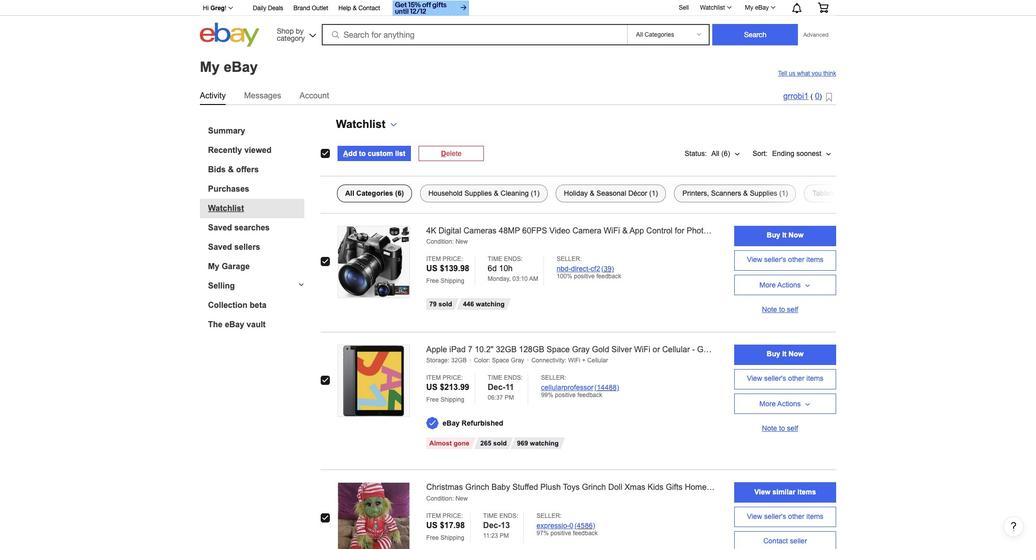 Task type: describe. For each thing, give the bounding box(es) containing it.
video
[[550, 226, 570, 235]]

selling
[[208, 281, 235, 290]]

13
[[501, 521, 510, 530]]

shipping for $139.98
[[441, 278, 464, 285]]

my ebay inside my ebay link
[[745, 4, 769, 11]]

(6)
[[721, 149, 730, 157]]

gray inside 'link'
[[572, 345, 590, 354]]

99%
[[541, 392, 553, 399]]

0 vertical spatial watchlist link
[[695, 2, 736, 14]]

446
[[463, 301, 474, 308]]

(39) link
[[601, 265, 614, 273]]

refurbished
[[462, 419, 503, 427]]

: for connectivity
[[565, 357, 566, 364]]

my for my ebay link
[[745, 4, 753, 11]]

brand outlet link
[[294, 3, 328, 14]]

gone
[[454, 440, 470, 447]]

none submit inside the shop by category banner
[[713, 24, 798, 45]]

4k digital cameras 48mp 60fps video camera wifi & app control for photography condition: new
[[426, 226, 733, 245]]

watchlist button
[[336, 118, 398, 131]]

48mp
[[499, 226, 520, 235]]

0 horizontal spatial watchlist link
[[208, 204, 304, 213]]

condition: for 4k
[[426, 238, 454, 245]]

view inside button
[[754, 488, 771, 496]]

(4586) link
[[575, 522, 595, 530]]

sold for 79 sold
[[439, 301, 452, 308]]

cameras
[[464, 226, 497, 235]]

silver
[[612, 345, 632, 354]]

add to custom list
[[343, 149, 405, 157]]

note to self button for apple ipad 7 10.2" 32gb 128gb space gray gold silver wifi or cellular - good
[[734, 418, 836, 438]]

969
[[517, 440, 528, 447]]

control
[[646, 226, 673, 235]]

to for apple ipad 7 10.2" 32gb 128gb space gray gold silver wifi or cellular - good
[[779, 424, 785, 432]]

watching for 969 watching
[[530, 440, 559, 447]]

my ebay inside the my ebay "main content"
[[200, 59, 258, 75]]

buy for apple ipad 7 10.2" 32gb 128gb space gray gold silver wifi or cellular - good
[[767, 350, 780, 358]]

(14488)
[[595, 384, 619, 392]]

now for 4k digital cameras 48mp 60fps video camera wifi & app control for photography
[[789, 231, 804, 239]]

10h
[[499, 264, 513, 273]]

condition: for christmas
[[426, 495, 454, 502]]

bids & offers link
[[208, 165, 304, 174]]

you
[[812, 70, 822, 77]]

6d
[[488, 264, 497, 273]]

items inside view similar items button
[[798, 488, 816, 496]]

add to custom list button
[[338, 146, 411, 161]]

shop by category button
[[272, 23, 318, 45]]

seller: for $17.98
[[537, 513, 562, 520]]

other for apple ipad 7 10.2" 32gb 128gb space gray gold silver wifi or cellular - good
[[788, 374, 805, 382]]

tell
[[778, 70, 787, 77]]

connectivity
[[531, 357, 565, 364]]

offers
[[236, 165, 259, 174]]

note to self button for 4k digital cameras 48mp 60fps video camera wifi & app control for photography
[[734, 299, 836, 319]]

positive inside seller: nbd-direct-cf2 (39) 100% positive feedback
[[574, 273, 595, 280]]

: for color
[[489, 357, 490, 364]]

sell link
[[674, 4, 694, 11]]

969 watching
[[517, 440, 559, 447]]

my for 'my garage' link
[[208, 262, 219, 271]]

summary link
[[208, 126, 304, 135]]

outlet
[[312, 5, 328, 12]]

nbd-direct-cf2 link
[[557, 265, 600, 273]]

summary
[[208, 126, 245, 135]]

note to self for 4k digital cameras 48mp 60fps video camera wifi & app control for photography
[[762, 305, 798, 313]]

expressio-0 link
[[537, 522, 574, 530]]

ebay inside account navigation
[[755, 4, 769, 11]]

price: for $213.99
[[443, 374, 463, 382]]

item for $139.98
[[426, 256, 441, 263]]

searches
[[234, 223, 270, 232]]

seller's for 4k digital cameras 48mp 60fps video camera wifi & app control for photography
[[764, 255, 786, 264]]

item for $17.98
[[426, 513, 441, 520]]

recently viewed link
[[208, 146, 304, 155]]

ends: for 11
[[504, 374, 523, 382]]

pm for 11
[[505, 394, 514, 401]]

$139.98
[[440, 264, 469, 273]]

all
[[712, 149, 719, 157]]

saved sellers link
[[208, 242, 304, 252]]

+
[[582, 357, 586, 364]]

messages link
[[244, 89, 281, 102]]

7
[[468, 345, 473, 354]]

more for 4k digital cameras 48mp 60fps video camera wifi & app control for photography
[[760, 281, 776, 289]]

view seller's other items button for apple ipad 7 10.2" 32gb 128gb space gray gold silver wifi or cellular - good
[[734, 369, 836, 389]]

am
[[529, 276, 538, 283]]

view similar items button
[[734, 483, 836, 503]]

60fps
[[522, 226, 547, 235]]

it for apple ipad 7 10.2" 32gb 128gb space gray gold silver wifi or cellular - good
[[782, 350, 787, 358]]

delete
[[441, 149, 462, 157]]

make this page your my ebay homepage image
[[826, 93, 832, 102]]

3 view seller's other items button from the top
[[734, 507, 836, 527]]

& for contact
[[353, 5, 357, 12]]

more actions for apple ipad 7 10.2" 32gb 128gb space gray gold silver wifi or cellular - good
[[760, 400, 801, 408]]

: for storage
[[448, 357, 449, 364]]

new for grinch
[[456, 495, 468, 502]]

toys
[[563, 483, 580, 492]]

2 grinch from the left
[[582, 483, 606, 492]]

delete button
[[419, 146, 484, 161]]

sort:
[[753, 149, 768, 157]]

daily deals
[[253, 5, 283, 12]]

color
[[474, 357, 489, 364]]

seller: for $139.98
[[557, 256, 582, 263]]

the ebay vault link
[[208, 320, 304, 329]]

ending soonest button
[[768, 143, 836, 163]]

or
[[653, 345, 660, 354]]

ipad
[[449, 345, 466, 354]]

Search for anything text field
[[323, 25, 625, 44]]

sold for 265 sold
[[493, 440, 507, 447]]

& for offers
[[228, 165, 234, 174]]

seller: for $213.99
[[541, 374, 566, 382]]

0 for grrobi1
[[815, 92, 820, 101]]

for
[[675, 226, 684, 235]]

viewed
[[244, 146, 272, 154]]

free for us $213.99
[[426, 396, 439, 404]]

time for 13
[[483, 513, 498, 520]]

price: for $139.98
[[443, 256, 463, 263]]

cellularprofessor
[[541, 384, 594, 392]]

11:23
[[483, 532, 498, 540]]

custom
[[368, 149, 393, 157]]

grrobi1 ( 0 )
[[783, 92, 822, 101]]

more actions for 4k digital cameras 48mp 60fps video camera wifi & app control for photography
[[760, 281, 801, 289]]

free for us $139.98
[[426, 278, 439, 285]]

time for 11
[[488, 374, 502, 382]]

item price: us $17.98 free shipping
[[426, 513, 465, 542]]

-
[[692, 345, 695, 354]]

view similar items
[[754, 488, 816, 496]]

2 vertical spatial wifi
[[568, 357, 580, 364]]

79 sold
[[429, 301, 452, 308]]

saved sellers
[[208, 242, 260, 251]]

& inside 4k digital cameras 48mp 60fps video camera wifi & app control for photography condition: new
[[622, 226, 628, 235]]

0 horizontal spatial space
[[492, 357, 509, 364]]

(14488) link
[[595, 384, 619, 392]]

grrobi1 link
[[783, 92, 809, 101]]

!
[[225, 5, 226, 12]]

actions for apple ipad 7 10.2" 32gb 128gb space gray gold silver wifi or cellular - good
[[777, 400, 801, 408]]

collection
[[208, 301, 247, 309]]

collection beta link
[[208, 301, 304, 310]]

note for 4k digital cameras 48mp 60fps video camera wifi & app control for photography
[[762, 305, 777, 313]]

actions for 4k digital cameras 48mp 60fps video camera wifi & app control for photography
[[777, 281, 801, 289]]

time ends: dec-13 11:23 pm
[[483, 513, 518, 540]]

advanced
[[803, 32, 829, 38]]

apple ipad 7 10.2" 32gb 128gb space gray gold silver wifi or cellular - good link
[[426, 344, 717, 355]]

price: for $17.98
[[443, 513, 463, 520]]

shop by category banner
[[197, 0, 836, 49]]

1 vertical spatial cellular
[[587, 357, 608, 364]]

446 watching
[[463, 301, 505, 308]]

free for us $17.98
[[426, 534, 439, 542]]

self for apple ipad 7 10.2" 32gb 128gb space gray gold silver wifi or cellular - good
[[787, 424, 798, 432]]

us for us $139.98
[[426, 264, 438, 273]]

watchlist inside 'watchlist' popup button
[[336, 118, 386, 130]]

ends: for 10h
[[504, 256, 523, 263]]

(4586)
[[575, 522, 595, 530]]

cellularprofessor link
[[541, 384, 594, 392]]



Task type: vqa. For each thing, say whether or not it's contained in the screenshot.


Task type: locate. For each thing, give the bounding box(es) containing it.
1 vertical spatial time
[[488, 374, 502, 382]]

time inside time ends: dec-11 06:37 pm
[[488, 374, 502, 382]]

new for digital
[[456, 238, 468, 245]]

shipping inside item price: us $213.99 free shipping
[[441, 396, 464, 404]]

positive right the 100% at the right
[[574, 273, 595, 280]]

bids & offers
[[208, 165, 259, 174]]

us inside item price: us $213.99 free shipping
[[426, 383, 438, 392]]

0 horizontal spatial 32gb
[[451, 357, 467, 364]]

2 horizontal spatial &
[[622, 226, 628, 235]]

christmas grinch baby stuffed plush toys grinch doll xmas kids gifts home decor link
[[426, 483, 731, 493]]

2 item from the top
[[426, 374, 441, 382]]

0 vertical spatial other
[[788, 255, 805, 264]]

2 vertical spatial time
[[483, 513, 498, 520]]

sold right 265
[[493, 440, 507, 447]]

0 horizontal spatial sold
[[439, 301, 452, 308]]

1 horizontal spatial wifi
[[604, 226, 620, 235]]

shop by category
[[277, 27, 305, 42]]

your shopping cart image
[[817, 3, 829, 13]]

1 vertical spatial contact
[[763, 537, 788, 545]]

0 vertical spatial my
[[745, 4, 753, 11]]

2 note from the top
[[762, 424, 777, 432]]

home
[[685, 483, 707, 492]]

time for 10h
[[488, 256, 502, 263]]

0 vertical spatial my ebay
[[745, 4, 769, 11]]

new down digital on the top of page
[[456, 238, 468, 245]]

1 vertical spatial it
[[782, 350, 787, 358]]

watchlist right the sell
[[700, 4, 725, 11]]

: down ipad
[[448, 357, 449, 364]]

sold right 79
[[439, 301, 452, 308]]

2 self from the top
[[787, 424, 798, 432]]

contact inside 'link'
[[358, 5, 380, 12]]

ends:
[[504, 256, 523, 263], [504, 374, 523, 382], [500, 513, 518, 520]]

1 vertical spatial now
[[789, 350, 804, 358]]

1 vertical spatial buy it now button
[[734, 344, 836, 365]]

2 vertical spatial shipping
[[441, 534, 464, 542]]

all (6) button
[[707, 143, 745, 163]]

pm down the 13
[[500, 532, 509, 540]]

contact right help
[[358, 5, 380, 12]]

2 vertical spatial feedback
[[573, 530, 598, 537]]

ends: for 13
[[500, 513, 518, 520]]

price: up $213.99
[[443, 374, 463, 382]]

1 free from the top
[[426, 278, 439, 285]]

time down the color : space gray
[[488, 374, 502, 382]]

2 more actions button from the top
[[734, 393, 836, 414]]

0 horizontal spatial my ebay
[[200, 59, 258, 75]]

items
[[807, 255, 824, 264], [807, 374, 824, 382], [798, 488, 816, 496], [807, 512, 824, 521]]

3 view seller's other items from the top
[[747, 512, 824, 521]]

1 note to self from the top
[[762, 305, 798, 313]]

2 new from the top
[[456, 495, 468, 502]]

cellular left "-"
[[662, 345, 690, 354]]

265
[[480, 440, 491, 447]]

daily deals link
[[253, 3, 283, 14]]

0 vertical spatial &
[[353, 5, 357, 12]]

new inside christmas grinch baby stuffed plush toys grinch doll xmas kids gifts home decor condition: new
[[456, 495, 468, 502]]

time up 11:23
[[483, 513, 498, 520]]

pm inside time ends: dec-13 11:23 pm
[[500, 532, 509, 540]]

grinch left doll
[[582, 483, 606, 492]]

0 left (4586)
[[570, 522, 574, 530]]

positive right 97%
[[551, 530, 571, 537]]

seller: nbd-direct-cf2 (39) 100% positive feedback
[[557, 256, 621, 280]]

time ends: 6d 10h monday, 03:10 am
[[488, 256, 538, 283]]

97%
[[537, 530, 549, 537]]

space up connectivity
[[547, 345, 570, 354]]

1 it from the top
[[782, 231, 787, 239]]

0 vertical spatial item
[[426, 256, 441, 263]]

saved
[[208, 223, 232, 232], [208, 242, 232, 251]]

1 buy it now button from the top
[[734, 226, 836, 246]]

2 view seller's other items from the top
[[747, 374, 824, 382]]

2 : from the left
[[489, 357, 490, 364]]

2 view seller's other items button from the top
[[734, 369, 836, 389]]

new down christmas
[[456, 495, 468, 502]]

(39)
[[601, 265, 614, 273]]

positive inside seller: expressio-0 (4586) 97% positive feedback
[[551, 530, 571, 537]]

3 shipping from the top
[[441, 534, 464, 542]]

saved for saved searches
[[208, 223, 232, 232]]

help, opens dialogs image
[[1009, 522, 1019, 532]]

0 vertical spatial ends:
[[504, 256, 523, 263]]

seller: up expressio-
[[537, 513, 562, 520]]

2 vertical spatial item
[[426, 513, 441, 520]]

time inside time ends: dec-13 11:23 pm
[[483, 513, 498, 520]]

3 price: from the top
[[443, 513, 463, 520]]

0 vertical spatial view seller's other items button
[[734, 250, 836, 271]]

my ebay link
[[739, 2, 780, 14]]

cellular down gold
[[587, 357, 608, 364]]

dec- for 13
[[483, 521, 501, 530]]

2 it from the top
[[782, 350, 787, 358]]

0 horizontal spatial gray
[[511, 357, 524, 364]]

wifi inside 4k digital cameras 48mp 60fps video camera wifi & app control for photography condition: new
[[604, 226, 620, 235]]

1 vertical spatial my
[[200, 59, 220, 75]]

3 other from the top
[[788, 512, 805, 521]]

1 note to self button from the top
[[734, 299, 836, 319]]

seller: inside seller: cellularprofessor (14488) 99% positive feedback
[[541, 374, 566, 382]]

2 vertical spatial view seller's other items button
[[734, 507, 836, 527]]

4k digital cameras 48mp 60fps video camera wifi & app control for photography image
[[338, 226, 409, 297]]

us left $213.99
[[426, 383, 438, 392]]

price: up $139.98
[[443, 256, 463, 263]]

price: inside item price: us $17.98 free shipping
[[443, 513, 463, 520]]

item inside item price: us $17.98 free shipping
[[426, 513, 441, 520]]

2 more actions from the top
[[760, 400, 801, 408]]

pm for 13
[[500, 532, 509, 540]]

feedback
[[597, 273, 621, 280], [578, 392, 602, 399], [573, 530, 598, 537]]

decor
[[709, 483, 731, 492]]

to inside the add to custom list button
[[359, 149, 366, 157]]

1 vertical spatial positive
[[555, 392, 576, 399]]

0 inside seller: expressio-0 (4586) 97% positive feedback
[[570, 522, 574, 530]]

1 vertical spatial 0
[[570, 522, 574, 530]]

my
[[745, 4, 753, 11], [200, 59, 220, 75], [208, 262, 219, 271]]

& inside 'link'
[[353, 5, 357, 12]]

1 vertical spatial 32gb
[[451, 357, 467, 364]]

1 vertical spatial seller:
[[541, 374, 566, 382]]

shipping inside item price: us $139.98 free shipping
[[441, 278, 464, 285]]

2 vertical spatial ends:
[[500, 513, 518, 520]]

feedback inside seller: cellularprofessor (14488) 99% positive feedback
[[578, 392, 602, 399]]

1 vertical spatial watchlist link
[[208, 204, 304, 213]]

dec- up 11:23
[[483, 521, 501, 530]]

0 vertical spatial shipping
[[441, 278, 464, 285]]

shipping down $17.98
[[441, 534, 464, 542]]

0 vertical spatial note to self button
[[734, 299, 836, 319]]

32gb inside apple ipad 7 10.2" 32gb 128gb space gray gold silver wifi or cellular - good 'link'
[[496, 345, 517, 354]]

1 vertical spatial price:
[[443, 374, 463, 382]]

2 buy it now button from the top
[[734, 344, 836, 365]]

christmas grinch baby stuffed plush toys grinch doll xmas kids gifts home decor image
[[338, 483, 409, 549]]

1 horizontal spatial space
[[547, 345, 570, 354]]

1 vertical spatial note
[[762, 424, 777, 432]]

shipping down $213.99
[[441, 396, 464, 404]]

condition: inside 4k digital cameras 48mp 60fps video camera wifi & app control for photography condition: new
[[426, 238, 454, 245]]

1 vertical spatial to
[[779, 305, 785, 313]]

& left app at the top of the page
[[622, 226, 628, 235]]

seller: expressio-0 (4586) 97% positive feedback
[[537, 513, 598, 537]]

1 vertical spatial view seller's other items button
[[734, 369, 836, 389]]

buy it now button for 4k digital cameras 48mp 60fps video camera wifi & app control for photography
[[734, 226, 836, 246]]

3 us from the top
[[426, 521, 438, 530]]

& right help
[[353, 5, 357, 12]]

watchlist inside account navigation
[[700, 4, 725, 11]]

space inside 'link'
[[547, 345, 570, 354]]

1 vertical spatial more actions button
[[734, 393, 836, 414]]

other for 4k digital cameras 48mp 60fps video camera wifi & app control for photography
[[788, 255, 805, 264]]

0 vertical spatial gray
[[572, 345, 590, 354]]

hi
[[203, 5, 209, 12]]

1 more actions button from the top
[[734, 275, 836, 295]]

2 other from the top
[[788, 374, 805, 382]]

1 vertical spatial pm
[[500, 532, 509, 540]]

0 vertical spatial contact
[[358, 5, 380, 12]]

seller: inside seller: expressio-0 (4586) 97% positive feedback
[[537, 513, 562, 520]]

seller's for apple ipad 7 10.2" 32gb 128gb space gray gold silver wifi or cellular - good
[[764, 374, 786, 382]]

dec- for 11
[[488, 383, 505, 392]]

2 vertical spatial watchlist
[[208, 204, 244, 212]]

2 vertical spatial seller:
[[537, 513, 562, 520]]

1 vertical spatial gray
[[511, 357, 524, 364]]

feedback inside seller: expressio-0 (4586) 97% positive feedback
[[573, 530, 598, 537]]

ends: inside time ends: 6d 10h monday, 03:10 am
[[504, 256, 523, 263]]

4k digital cameras 48mp 60fps video camera wifi & app control for photography link
[[426, 226, 733, 236]]

3 seller's from the top
[[764, 512, 786, 521]]

positive right 99%
[[555, 392, 576, 399]]

self for 4k digital cameras 48mp 60fps video camera wifi & app control for photography
[[787, 305, 798, 313]]

more actions button for apple ipad 7 10.2" 32gb 128gb space gray gold silver wifi or cellular - good
[[734, 393, 836, 414]]

note for apple ipad 7 10.2" 32gb 128gb space gray gold silver wifi or cellular - good
[[762, 424, 777, 432]]

1 vertical spatial item
[[426, 374, 441, 382]]

monday,
[[488, 276, 511, 283]]

us left $17.98
[[426, 521, 438, 530]]

more for apple ipad 7 10.2" 32gb 128gb space gray gold silver wifi or cellular - good
[[760, 400, 776, 408]]

2 now from the top
[[789, 350, 804, 358]]

1 us from the top
[[426, 264, 438, 273]]

0 vertical spatial positive
[[574, 273, 595, 280]]

price: inside item price: us $213.99 free shipping
[[443, 374, 463, 382]]

1 shipping from the top
[[441, 278, 464, 285]]

sort: ending soonest
[[753, 149, 822, 157]]

0 horizontal spatial :
[[448, 357, 449, 364]]

pm down 11
[[505, 394, 514, 401]]

us
[[426, 264, 438, 273], [426, 383, 438, 392], [426, 521, 438, 530]]

1 more actions from the top
[[760, 281, 801, 289]]

2 condition: from the top
[[426, 495, 454, 502]]

feedback inside seller: nbd-direct-cf2 (39) 100% positive feedback
[[597, 273, 621, 280]]

1 vertical spatial saved
[[208, 242, 232, 251]]

1 note from the top
[[762, 305, 777, 313]]

my ebay main content
[[4, 49, 1032, 549]]

connectivity : wifi + cellular
[[531, 357, 608, 364]]

1 vertical spatial new
[[456, 495, 468, 502]]

category
[[277, 34, 305, 42]]

pm inside time ends: dec-11 06:37 pm
[[505, 394, 514, 401]]

1 vertical spatial &
[[228, 165, 234, 174]]

saved searches link
[[208, 223, 304, 232]]

1 item from the top
[[426, 256, 441, 263]]

0 vertical spatial buy
[[767, 231, 780, 239]]

item inside item price: us $139.98 free shipping
[[426, 256, 441, 263]]

saved for saved sellers
[[208, 242, 232, 251]]

$17.98
[[440, 521, 465, 530]]

messages
[[244, 91, 281, 100]]

saved up my garage
[[208, 242, 232, 251]]

us
[[789, 70, 795, 77]]

1 vertical spatial watchlist
[[336, 118, 386, 130]]

color : space gray
[[474, 357, 524, 364]]

1 price: from the top
[[443, 256, 463, 263]]

1 saved from the top
[[208, 223, 232, 232]]

more actions button for 4k digital cameras 48mp 60fps video camera wifi & app control for photography
[[734, 275, 836, 295]]

2 free from the top
[[426, 396, 439, 404]]

1 more from the top
[[760, 281, 776, 289]]

0 vertical spatial condition:
[[426, 238, 454, 245]]

3 : from the left
[[565, 357, 566, 364]]

0 vertical spatial 32gb
[[496, 345, 517, 354]]

0 vertical spatial sold
[[439, 301, 452, 308]]

item up $139.98
[[426, 256, 441, 263]]

account link
[[300, 89, 329, 102]]

1 vertical spatial actions
[[777, 400, 801, 408]]

0 vertical spatial note
[[762, 305, 777, 313]]

1 vertical spatial feedback
[[578, 392, 602, 399]]

2 vertical spatial &
[[622, 226, 628, 235]]

0 horizontal spatial watchlist
[[208, 204, 244, 212]]

1 vertical spatial self
[[787, 424, 798, 432]]

2 vertical spatial us
[[426, 521, 438, 530]]

dec- up 06:37
[[488, 383, 505, 392]]

ends: inside time ends: dec-13 11:23 pm
[[500, 513, 518, 520]]

wifi left '+'
[[568, 357, 580, 364]]

space
[[547, 345, 570, 354], [492, 357, 509, 364]]

1 horizontal spatial my ebay
[[745, 4, 769, 11]]

0 vertical spatial feedback
[[597, 273, 621, 280]]

2 vertical spatial seller's
[[764, 512, 786, 521]]

dec- inside time ends: dec-11 06:37 pm
[[488, 383, 505, 392]]

list
[[395, 149, 405, 157]]

2 vertical spatial positive
[[551, 530, 571, 537]]

other
[[788, 255, 805, 264], [788, 374, 805, 382], [788, 512, 805, 521]]

gray up '+'
[[572, 345, 590, 354]]

1 other from the top
[[788, 255, 805, 264]]

wifi left or at the right bottom of the page
[[634, 345, 651, 354]]

ends: up 10h
[[504, 256, 523, 263]]

2 shipping from the top
[[441, 396, 464, 404]]

1 vertical spatial wifi
[[634, 345, 651, 354]]

shipping inside item price: us $17.98 free shipping
[[441, 534, 464, 542]]

time up 6d
[[488, 256, 502, 263]]

32gb down ipad
[[451, 357, 467, 364]]

10.2"
[[475, 345, 494, 354]]

beta
[[250, 301, 267, 309]]

4k
[[426, 226, 436, 235]]

shipping down $139.98
[[441, 278, 464, 285]]

get an extra 15% off image
[[392, 1, 469, 16]]

0 horizontal spatial watching
[[476, 301, 505, 308]]

1 : from the left
[[448, 357, 449, 364]]

1 condition: from the top
[[426, 238, 454, 245]]

what
[[797, 70, 810, 77]]

1 seller's from the top
[[764, 255, 786, 264]]

seller: up cellularprofessor link
[[541, 374, 566, 382]]

2 horizontal spatial :
[[565, 357, 566, 364]]

view seller's other items for apple ipad 7 10.2" 32gb 128gb space gray gold silver wifi or cellular - good
[[747, 374, 824, 382]]

1 self from the top
[[787, 305, 798, 313]]

bids
[[208, 165, 226, 174]]

0 vertical spatial seller:
[[557, 256, 582, 263]]

1 vertical spatial condition:
[[426, 495, 454, 502]]

0 horizontal spatial 0
[[570, 522, 574, 530]]

gray down 128gb
[[511, 357, 524, 364]]

3 free from the top
[[426, 534, 439, 542]]

contact left seller
[[763, 537, 788, 545]]

0 vertical spatial free
[[426, 278, 439, 285]]

1 vertical spatial us
[[426, 383, 438, 392]]

0 vertical spatial cellular
[[662, 345, 690, 354]]

ends: up 11
[[504, 374, 523, 382]]

2 more from the top
[[760, 400, 776, 408]]

1 buy it now from the top
[[767, 231, 804, 239]]

buy it now
[[767, 231, 804, 239], [767, 350, 804, 358]]

watchlist link up "saved searches" link
[[208, 204, 304, 213]]

2 seller's from the top
[[764, 374, 786, 382]]

condition: down the '4k'
[[426, 238, 454, 245]]

free inside item price: us $139.98 free shipping
[[426, 278, 439, 285]]

None submit
[[713, 24, 798, 45]]

0 vertical spatial note to self
[[762, 305, 798, 313]]

0 horizontal spatial cellular
[[587, 357, 608, 364]]

0
[[815, 92, 820, 101], [570, 522, 574, 530]]

1 vertical spatial other
[[788, 374, 805, 382]]

my inside account navigation
[[745, 4, 753, 11]]

1 buy from the top
[[767, 231, 780, 239]]

1 vertical spatial space
[[492, 357, 509, 364]]

positive inside seller: cellularprofessor (14488) 99% positive feedback
[[555, 392, 576, 399]]

time inside time ends: 6d 10h monday, 03:10 am
[[488, 256, 502, 263]]

0 vertical spatial buy it now button
[[734, 226, 836, 246]]

shipping for $213.99
[[441, 396, 464, 404]]

wifi inside 'link'
[[634, 345, 651, 354]]

us for us $17.98
[[426, 521, 438, 530]]

0 vertical spatial buy it now
[[767, 231, 804, 239]]

watchlist down purchases at the top left
[[208, 204, 244, 212]]

1 vertical spatial watching
[[530, 440, 559, 447]]

0 vertical spatial it
[[782, 231, 787, 239]]

: down apple ipad 7 10.2" 32gb 128gb space gray gold silver wifi or cellular - good 'link'
[[565, 357, 566, 364]]

1 view seller's other items from the top
[[747, 255, 824, 264]]

us for us $213.99
[[426, 383, 438, 392]]

0 for seller:
[[570, 522, 574, 530]]

2 vertical spatial to
[[779, 424, 785, 432]]

ends: up the 13
[[500, 513, 518, 520]]

tell us what you think link
[[778, 70, 836, 77]]

saved searches
[[208, 223, 270, 232]]

it
[[782, 231, 787, 239], [782, 350, 787, 358]]

condition: down christmas
[[426, 495, 454, 502]]

pm
[[505, 394, 514, 401], [500, 532, 509, 540]]

2 note to self from the top
[[762, 424, 798, 432]]

79
[[429, 301, 437, 308]]

watching for 446 watching
[[476, 301, 505, 308]]

item up $17.98
[[426, 513, 441, 520]]

view seller's other items button
[[734, 250, 836, 271], [734, 369, 836, 389], [734, 507, 836, 527]]

2 saved from the top
[[208, 242, 232, 251]]

new inside 4k digital cameras 48mp 60fps video camera wifi & app control for photography condition: new
[[456, 238, 468, 245]]

ends: inside time ends: dec-11 06:37 pm
[[504, 374, 523, 382]]

1 view seller's other items button from the top
[[734, 250, 836, 271]]

to
[[359, 149, 366, 157], [779, 305, 785, 313], [779, 424, 785, 432]]

vault
[[247, 320, 266, 329]]

buy it now for 4k digital cameras 48mp 60fps video camera wifi & app control for photography
[[767, 231, 804, 239]]

my ebay
[[745, 4, 769, 11], [200, 59, 258, 75]]

cellular inside 'link'
[[662, 345, 690, 354]]

0 vertical spatial more
[[760, 281, 776, 289]]

good
[[697, 345, 717, 354]]

daily
[[253, 5, 266, 12]]

& right bids
[[228, 165, 234, 174]]

price: inside item price: us $139.98 free shipping
[[443, 256, 463, 263]]

1 vertical spatial buy it now
[[767, 350, 804, 358]]

almost
[[429, 440, 452, 447]]

2 vertical spatial other
[[788, 512, 805, 521]]

new
[[456, 238, 468, 245], [456, 495, 468, 502]]

storage
[[426, 357, 448, 364]]

2 price: from the top
[[443, 374, 463, 382]]

1 new from the top
[[456, 238, 468, 245]]

selling button
[[200, 281, 304, 290]]

buy it now for apple ipad 7 10.2" 32gb 128gb space gray gold silver wifi or cellular - good
[[767, 350, 804, 358]]

expressio-
[[537, 522, 570, 530]]

apple ipad 7 10.2" 32gb 128gb space gray gold silver wifi or cellular - good image
[[343, 345, 404, 416]]

saved up saved sellers
[[208, 223, 232, 232]]

free inside item price: us $213.99 free shipping
[[426, 396, 439, 404]]

watchlist up 'add' at the top left
[[336, 118, 386, 130]]

3 item from the top
[[426, 513, 441, 520]]

0 vertical spatial more actions
[[760, 281, 801, 289]]

more actions
[[760, 281, 801, 289], [760, 400, 801, 408]]

similar
[[773, 488, 796, 496]]

1 horizontal spatial watchlist
[[336, 118, 386, 130]]

us left $139.98
[[426, 264, 438, 273]]

my garage
[[208, 262, 250, 271]]

seller: inside seller: nbd-direct-cf2 (39) 100% positive feedback
[[557, 256, 582, 263]]

note to self for apple ipad 7 10.2" 32gb 128gb space gray gold silver wifi or cellular - good
[[762, 424, 798, 432]]

condition: inside christmas grinch baby stuffed plush toys grinch doll xmas kids gifts home decor condition: new
[[426, 495, 454, 502]]

item for $213.99
[[426, 374, 441, 382]]

1 vertical spatial buy
[[767, 350, 780, 358]]

it for 4k digital cameras 48mp 60fps video camera wifi & app control for photography
[[782, 231, 787, 239]]

item price: us $139.98 free shipping
[[426, 256, 469, 285]]

contact inside button
[[763, 537, 788, 545]]

now for apple ipad 7 10.2" 32gb 128gb space gray gold silver wifi or cellular - good
[[789, 350, 804, 358]]

time
[[488, 256, 502, 263], [488, 374, 502, 382], [483, 513, 498, 520]]

2 note to self button from the top
[[734, 418, 836, 438]]

advanced link
[[798, 24, 834, 45]]

dec-
[[488, 383, 505, 392], [483, 521, 501, 530]]

view seller's other items for 4k digital cameras 48mp 60fps video camera wifi & app control for photography
[[747, 255, 824, 264]]

0 vertical spatial us
[[426, 264, 438, 273]]

to for 4k digital cameras 48mp 60fps video camera wifi & app control for photography
[[779, 305, 785, 313]]

seller: up nbd-
[[557, 256, 582, 263]]

activity link
[[200, 89, 226, 102]]

1 now from the top
[[789, 231, 804, 239]]

watching right 446
[[476, 301, 505, 308]]

status: all (6)
[[685, 149, 730, 157]]

2 us from the top
[[426, 383, 438, 392]]

tell us what you think
[[778, 70, 836, 77]]

free
[[426, 278, 439, 285], [426, 396, 439, 404], [426, 534, 439, 542]]

us inside item price: us $17.98 free shipping
[[426, 521, 438, 530]]

: down 10.2"
[[489, 357, 490, 364]]

view seller's other items button for 4k digital cameras 48mp 60fps video camera wifi & app control for photography
[[734, 250, 836, 271]]

1 grinch from the left
[[465, 483, 489, 492]]

us inside item price: us $139.98 free shipping
[[426, 264, 438, 273]]

item down storage in the bottom left of the page
[[426, 374, 441, 382]]

2 actions from the top
[[777, 400, 801, 408]]

0 horizontal spatial grinch
[[465, 483, 489, 492]]

265 sold
[[480, 440, 507, 447]]

ebay
[[755, 4, 769, 11], [224, 59, 258, 75], [225, 320, 244, 329], [443, 419, 460, 427]]

space right color
[[492, 357, 509, 364]]

item price: us $213.99 free shipping
[[426, 374, 469, 404]]

0 right (
[[815, 92, 820, 101]]

free inside item price: us $17.98 free shipping
[[426, 534, 439, 542]]

2 buy it now from the top
[[767, 350, 804, 358]]

note
[[762, 305, 777, 313], [762, 424, 777, 432]]

1 horizontal spatial sold
[[493, 440, 507, 447]]

shipping for $17.98
[[441, 534, 464, 542]]

cellular
[[662, 345, 690, 354], [587, 357, 608, 364]]

watchlist link right the sell
[[695, 2, 736, 14]]

item inside item price: us $213.99 free shipping
[[426, 374, 441, 382]]

account navigation
[[197, 0, 836, 17]]

1 vertical spatial more actions
[[760, 400, 801, 408]]

0 vertical spatial actions
[[777, 281, 801, 289]]

wifi right camera
[[604, 226, 620, 235]]

watching right 969
[[530, 440, 559, 447]]

buy it now button for apple ipad 7 10.2" 32gb 128gb space gray gold silver wifi or cellular - good
[[734, 344, 836, 365]]

1 actions from the top
[[777, 281, 801, 289]]

buy for 4k digital cameras 48mp 60fps video camera wifi & app control for photography
[[767, 231, 780, 239]]

gold
[[592, 345, 609, 354]]

2 buy from the top
[[767, 350, 780, 358]]

price: up $17.98
[[443, 513, 463, 520]]

grinch left baby
[[465, 483, 489, 492]]

0 vertical spatial saved
[[208, 223, 232, 232]]

dec- inside time ends: dec-13 11:23 pm
[[483, 521, 501, 530]]

32gb up the color : space gray
[[496, 345, 517, 354]]



